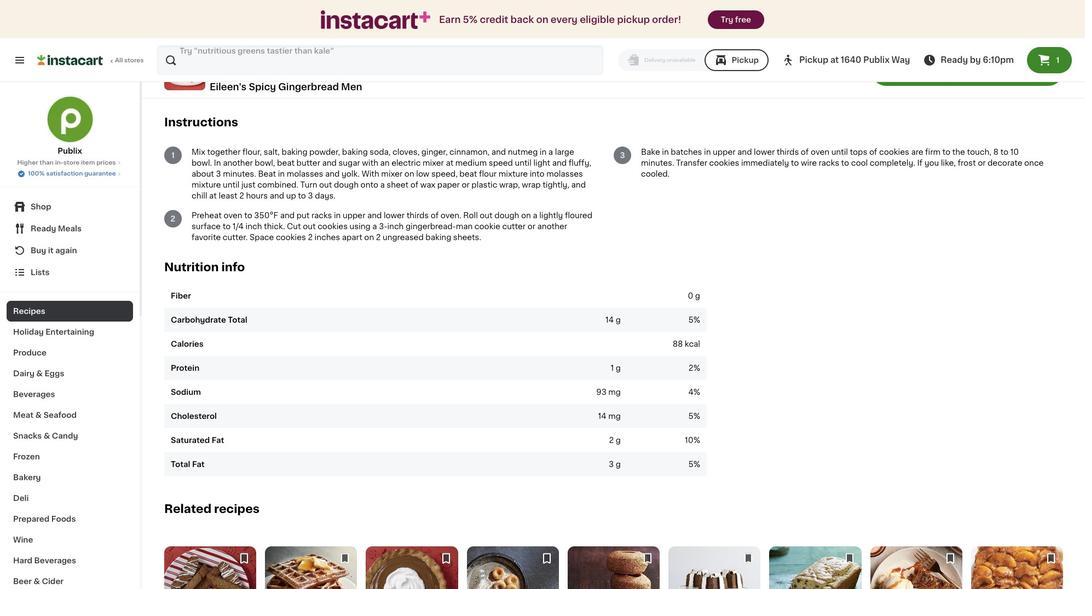 Task type: vqa. For each thing, say whether or not it's contained in the screenshot.


Task type: locate. For each thing, give the bounding box(es) containing it.
1 vertical spatial publix
[[58, 147, 82, 155]]

in inside 'preheat oven to 350°f and put racks in upper and lower thirds of oven. roll out dough on a lightly floured surface to 1/4 inch thick. cut out cookies using a 3-inch gingerbread-man cookie cutter or another favorite cutter. space cookies 2 inches apart on 2 ungreased baking sheets.'
[[334, 212, 341, 220]]

fat right saturated
[[212, 437, 224, 445]]

1 horizontal spatial oven
[[811, 148, 830, 156]]

molasses
[[287, 170, 323, 178], [547, 170, 583, 178]]

fat down saturated fat
[[192, 461, 205, 469]]

1 inside button
[[1057, 56, 1060, 64]]

1 vertical spatial large
[[555, 148, 574, 156]]

0 horizontal spatial at
[[209, 192, 217, 200]]

10 down the 4
[[685, 437, 694, 445]]

cart
[[1008, 67, 1029, 75]]

or inside 'preheat oven to 350°f and put racks in upper and lower thirds of oven. roll out dough on a lightly floured surface to 1/4 inch thick. cut out cookies using a 3-inch gingerbread-man cookie cutter or another favorite cutter. space cookies 2 inches apart on 2 ungreased baking sheets.'
[[528, 223, 536, 231]]

2 recipe card group from the left
[[265, 547, 357, 590]]

at up speed,
[[446, 159, 454, 167]]

lower up the immediately
[[754, 148, 775, 156]]

cooled.
[[641, 170, 670, 178]]

sugar right "cup"
[[213, 46, 234, 54]]

1 horizontal spatial racks
[[819, 159, 840, 167]]

1 inch from the left
[[246, 223, 262, 231]]

1 horizontal spatial total
[[228, 316, 247, 324]]

1 horizontal spatial molasses
[[547, 170, 583, 178]]

out inside mix together flour, salt, baking powder, baking soda, cloves, ginger, cinnamon, and nutmeg in a large bowl. in another bowl, beat butter and sugar with an electric mixer at medium speed until light and fluffy, about 3 minutes. beat in molasses and yolk. with mixer on low speed, beat flour mixture into molasses mixture until just combined. turn out dough onto a sheet of wax paper or plastic wrap, wrap tightly, and chill at least 2 hours and up to 3 days.
[[319, 181, 332, 189]]

2 5 % from the top
[[689, 413, 701, 420]]

1 vertical spatial upper
[[343, 212, 366, 220]]

1 horizontal spatial large
[[555, 148, 574, 156]]

speed
[[489, 159, 513, 167]]

& for snacks
[[44, 433, 50, 440]]

ready
[[941, 56, 968, 64], [31, 225, 56, 233]]

5 % for 3 g
[[689, 461, 701, 469]]

baking
[[282, 148, 308, 156], [342, 148, 368, 156], [426, 234, 451, 241]]

5 down '10 %' on the right bottom
[[689, 461, 694, 469]]

3 5 % from the top
[[689, 461, 701, 469]]

&
[[36, 370, 43, 378], [35, 412, 42, 420], [44, 433, 50, 440], [34, 578, 40, 586]]

1 % from the top
[[694, 316, 701, 324]]

2 horizontal spatial until
[[832, 148, 848, 156]]

1 horizontal spatial butter
[[297, 159, 320, 167]]

and up speed at the top
[[492, 148, 506, 156]]

racks inside 'preheat oven to 350°f and put racks in upper and lower thirds of oven. roll out dough on a lightly floured surface to 1/4 inch thick. cut out cookies using a 3-inch gingerbread-man cookie cutter or another favorite cutter. space cookies 2 inches apart on 2 ungreased baking sheets.'
[[312, 212, 332, 220]]

0 vertical spatial total
[[228, 316, 247, 324]]

1 horizontal spatial 10
[[1011, 148, 1019, 156]]

of up "wire"
[[801, 148, 809, 156]]

at right 'chill'
[[209, 192, 217, 200]]

sugar up yolk.
[[339, 159, 360, 167]]

0 vertical spatial beat
[[277, 159, 295, 167]]

total right carbohydrate
[[228, 316, 247, 324]]

0 horizontal spatial sugar
[[213, 46, 234, 54]]

beverages down dairy & eggs
[[13, 391, 55, 399]]

another inside mix together flour, salt, baking powder, baking soda, cloves, ginger, cinnamon, and nutmeg in a large bowl. in another bowl, beat butter and sugar with an electric mixer at medium speed until light and fluffy, about 3 minutes. beat in molasses and yolk. with mixer on low speed, beat flour mixture into molasses mixture until just combined. turn out dough onto a sheet of wax paper or plastic wrap, wrap tightly, and chill at least 2 hours and up to 3 days.
[[223, 159, 253, 167]]

ready by 6:10pm link
[[924, 54, 1014, 67]]

if
[[918, 159, 923, 167]]

0 horizontal spatial oven
[[224, 212, 242, 220]]

at inside popup button
[[831, 56, 839, 64]]

0 horizontal spatial mixer
[[381, 170, 403, 178]]

0 horizontal spatial pickup
[[732, 56, 759, 64]]

2 up the 4
[[689, 365, 694, 372]]

& for beer
[[34, 578, 40, 586]]

minutes. up just
[[223, 170, 256, 178]]

g right 0
[[696, 292, 701, 300]]

hard
[[13, 558, 32, 565]]

meals
[[58, 225, 82, 233]]

1 horizontal spatial minutes.
[[641, 159, 675, 167]]

10 inside bake in batches in upper and lower thirds of oven until tops of cookies are firm to the touch, 8 to 10 minutes. transfer cookies immediately to wire racks to cool completely. if you like, frost or decorate once cooled.
[[1011, 148, 1019, 156]]

back
[[511, 15, 534, 24]]

8 recipe card group from the left
[[871, 547, 963, 590]]

14 down 93
[[598, 413, 607, 420]]

0 horizontal spatial fat
[[192, 461, 205, 469]]

ingredients
[[937, 67, 994, 75]]

3 % from the top
[[694, 389, 701, 396]]

on inside mix together flour, salt, baking powder, baking soda, cloves, ginger, cinnamon, and nutmeg in a large bowl. in another bowl, beat butter and sugar with an electric mixer at medium speed until light and fluffy, about 3 minutes. beat in molasses and yolk. with mixer on low speed, beat flour mixture into molasses mixture until just combined. turn out dough onto a sheet of wax paper or plastic wrap, wrap tightly, and chill at least 2 hours and up to 3 days.
[[405, 170, 414, 178]]

g down 2 g
[[616, 461, 621, 469]]

low
[[416, 170, 430, 178]]

1 horizontal spatial dough
[[495, 212, 519, 220]]

beat down salt,
[[277, 159, 295, 167]]

butter right stick
[[212, 36, 235, 43]]

fat for saturated fat
[[212, 437, 224, 445]]

preheat
[[192, 212, 222, 220]]

to left "1/4"
[[223, 223, 231, 231]]

1 vertical spatial out
[[480, 212, 493, 220]]

favorite
[[192, 234, 221, 241]]

0 horizontal spatial inch
[[246, 223, 262, 231]]

1 horizontal spatial or
[[528, 223, 536, 231]]

0 vertical spatial out
[[319, 181, 332, 189]]

10 up decorate
[[1011, 148, 1019, 156]]

1 horizontal spatial out
[[319, 181, 332, 189]]

holiday entertaining
[[13, 329, 94, 336]]

lists
[[31, 269, 50, 277]]

combined.
[[258, 181, 299, 189]]

100% satisfaction guarantee
[[28, 171, 116, 177]]

1 large egg yolk
[[186, 68, 245, 76]]

1 horizontal spatial inch
[[388, 223, 404, 231]]

0 horizontal spatial thirds
[[407, 212, 429, 220]]

out up days.
[[319, 181, 332, 189]]

total down saturated
[[171, 461, 190, 469]]

until up least
[[223, 181, 240, 189]]

5 for 14 mg
[[689, 413, 694, 420]]

0 horizontal spatial minutes.
[[223, 170, 256, 178]]

eligible
[[580, 15, 615, 24]]

an
[[380, 159, 390, 167]]

10
[[1011, 148, 1019, 156], [685, 437, 694, 445]]

1 horizontal spatial publix
[[864, 56, 890, 64]]

0 vertical spatial or
[[978, 159, 986, 167]]

of left the wax
[[411, 181, 419, 189]]

& left the eggs
[[36, 370, 43, 378]]

publix logo image
[[46, 95, 94, 144]]

2 horizontal spatial baking
[[426, 234, 451, 241]]

thirds up the immediately
[[777, 148, 799, 156]]

to inside "button"
[[996, 67, 1006, 75]]

large up 'fluffy,'
[[555, 148, 574, 156]]

foods
[[51, 516, 76, 524]]

on down "electric"
[[405, 170, 414, 178]]

pickup inside button
[[732, 56, 759, 64]]

1 vertical spatial 14
[[598, 413, 607, 420]]

1640
[[841, 56, 862, 64]]

pickup left 1640
[[800, 56, 829, 64]]

5 inside "button"
[[929, 67, 935, 75]]

a right onto
[[380, 181, 385, 189]]

pickup at 1640 publix way button
[[782, 45, 911, 76]]

2 vertical spatial at
[[209, 192, 217, 200]]

& for meat
[[35, 412, 42, 420]]

g for 3 g
[[616, 461, 621, 469]]

0 vertical spatial mixture
[[499, 170, 528, 178]]

express icon image
[[321, 11, 430, 29]]

fat for total fat
[[192, 461, 205, 469]]

ready up ingredients
[[941, 56, 968, 64]]

or inside mix together flour, salt, baking powder, baking soda, cloves, ginger, cinnamon, and nutmeg in a large bowl. in another bowl, beat butter and sugar with an electric mixer at medium speed until light and fluffy, about 3 minutes. beat in molasses and yolk. with mixer on low speed, beat flour mixture into molasses mixture until just combined. turn out dough onto a sheet of wax paper or plastic wrap, wrap tightly, and chill at least 2 hours and up to 3 days.
[[462, 181, 470, 189]]

g up the "93 mg"
[[616, 365, 621, 372]]

wine
[[13, 537, 33, 544]]

completely.
[[870, 159, 916, 167]]

0 horizontal spatial dough
[[334, 181, 359, 189]]

& inside "link"
[[44, 433, 50, 440]]

1 horizontal spatial ready
[[941, 56, 968, 64]]

5 down the 4
[[689, 413, 694, 420]]

recipes
[[214, 504, 260, 515]]

0 horizontal spatial or
[[462, 181, 470, 189]]

1 vertical spatial until
[[515, 159, 532, 167]]

6 % from the top
[[694, 461, 701, 469]]

pickup for pickup at 1640 publix way
[[800, 56, 829, 64]]

nutrition
[[164, 262, 219, 273]]

mixture down about
[[192, 181, 221, 189]]

1 vertical spatial butter
[[297, 159, 320, 167]]

at
[[831, 56, 839, 64], [446, 159, 454, 167], [209, 192, 217, 200]]

0 vertical spatial mixer
[[423, 159, 444, 167]]

oven.
[[441, 212, 462, 220]]

chill
[[192, 192, 207, 200]]

egg
[[212, 68, 227, 76]]

beer
[[13, 578, 32, 586]]

0 vertical spatial until
[[832, 148, 848, 156]]

every
[[551, 15, 578, 24]]

1 horizontal spatial another
[[538, 223, 568, 231]]

2 inch from the left
[[388, 223, 404, 231]]

1 vertical spatial total
[[171, 461, 190, 469]]

2 horizontal spatial at
[[831, 56, 839, 64]]

g for 2 g
[[616, 437, 621, 445]]

4 % from the top
[[694, 413, 701, 420]]

% for 14 g
[[694, 316, 701, 324]]

man
[[456, 223, 473, 231]]

or right "paper"
[[462, 181, 470, 189]]

5 right add
[[929, 67, 935, 75]]

racks
[[819, 159, 840, 167], [312, 212, 332, 220]]

item
[[81, 160, 95, 166]]

2 vertical spatial out
[[303, 223, 316, 231]]

until left tops
[[832, 148, 848, 156]]

cut
[[287, 223, 301, 231]]

lower up 3-
[[384, 212, 405, 220]]

2 horizontal spatial or
[[978, 159, 986, 167]]

beverages
[[13, 391, 55, 399], [34, 558, 76, 565]]

minutes. inside mix together flour, salt, baking powder, baking soda, cloves, ginger, cinnamon, and nutmeg in a large bowl. in another bowl, beat butter and sugar with an electric mixer at medium speed until light and fluffy, about 3 minutes. beat in molasses and yolk. with mixer on low speed, beat flour mixture into molasses mixture until just combined. turn out dough onto a sheet of wax paper or plastic wrap, wrap tightly, and chill at least 2 hours and up to 3 days.
[[223, 170, 256, 178]]

None search field
[[157, 45, 604, 76]]

3 down 2 g
[[609, 461, 614, 469]]

upper right the batches
[[713, 148, 736, 156]]

5 % down '10 %' on the right bottom
[[689, 461, 701, 469]]

& inside 'link'
[[35, 412, 42, 420]]

until down the nutmeg
[[515, 159, 532, 167]]

1 vertical spatial at
[[446, 159, 454, 167]]

0 vertical spatial sugar
[[213, 46, 234, 54]]

baking right salt,
[[282, 148, 308, 156]]

2 vertical spatial until
[[223, 181, 240, 189]]

14 g
[[606, 316, 621, 324]]

cutter.
[[223, 234, 248, 241]]

hard beverages link
[[7, 551, 133, 572]]

mixture
[[499, 170, 528, 178], [192, 181, 221, 189]]

until inside bake in batches in upper and lower thirds of oven until tops of cookies are firm to the touch, 8 to 10 minutes. transfer cookies immediately to wire racks to cool completely. if you like, frost or decorate once cooled.
[[832, 148, 848, 156]]

floured
[[565, 212, 593, 220]]

5 for 14 g
[[689, 316, 694, 324]]

0 vertical spatial racks
[[819, 159, 840, 167]]

dough down yolk.
[[334, 181, 359, 189]]

baking down gingerbread-
[[426, 234, 451, 241]]

% for 2 g
[[694, 437, 701, 445]]

higher than in-store item prices link
[[17, 159, 122, 168]]

mg right 93
[[609, 389, 621, 396]]

or inside bake in batches in upper and lower thirds of oven until tops of cookies are firm to the touch, 8 to 10 minutes. transfer cookies immediately to wire racks to cool completely. if you like, frost or decorate once cooled.
[[978, 159, 986, 167]]

cookies right transfer
[[710, 159, 740, 167]]

0 horizontal spatial publix
[[58, 147, 82, 155]]

350°f
[[254, 212, 278, 220]]

to up like,
[[943, 148, 951, 156]]

& right beer
[[34, 578, 40, 586]]

2 inside mix together flour, salt, baking powder, baking soda, cloves, ginger, cinnamon, and nutmeg in a large bowl. in another bowl, beat butter and sugar with an electric mixer at medium speed until light and fluffy, about 3 minutes. beat in molasses and yolk. with mixer on low speed, beat flour mixture into molasses mixture until just combined. turn out dough onto a sheet of wax paper or plastic wrap, wrap tightly, and chill at least 2 hours and up to 3 days.
[[239, 192, 244, 200]]

1 horizontal spatial thirds
[[777, 148, 799, 156]]

0 vertical spatial at
[[831, 56, 839, 64]]

mg for 14 mg
[[609, 413, 621, 420]]

candy
[[52, 433, 78, 440]]

mg up 2 g
[[609, 413, 621, 420]]

1 5 % from the top
[[689, 316, 701, 324]]

and right the light
[[553, 159, 567, 167]]

1 horizontal spatial fat
[[212, 437, 224, 445]]

using
[[350, 223, 371, 231]]

0 horizontal spatial upper
[[343, 212, 366, 220]]

upper
[[713, 148, 736, 156], [343, 212, 366, 220]]

beat down medium
[[460, 170, 477, 178]]

ready inside dropdown button
[[31, 225, 56, 233]]

oven up "1/4"
[[224, 212, 242, 220]]

0 vertical spatial lower
[[754, 148, 775, 156]]

0 vertical spatial minutes.
[[641, 159, 675, 167]]

0 vertical spatial oven
[[811, 148, 830, 156]]

to right up
[[298, 192, 306, 200]]

by
[[970, 56, 981, 64]]

plastic
[[472, 181, 498, 189]]

1 horizontal spatial at
[[446, 159, 454, 167]]

molasses up turn on the top left
[[287, 170, 323, 178]]

1 horizontal spatial beat
[[460, 170, 477, 178]]

0 vertical spatial dough
[[334, 181, 359, 189]]

0 horizontal spatial ready
[[31, 225, 56, 233]]

0 vertical spatial another
[[223, 159, 253, 167]]

in up the light
[[540, 148, 547, 156]]

1 vertical spatial racks
[[312, 212, 332, 220]]

and down combined.
[[270, 192, 284, 200]]

prepared
[[13, 516, 49, 524]]

5 recipe card group from the left
[[568, 547, 660, 590]]

5 % from the top
[[694, 437, 701, 445]]

1 inside 1 stick butter ½ cup sugar
[[186, 36, 189, 43]]

0 horizontal spatial molasses
[[287, 170, 323, 178]]

0 horizontal spatial out
[[303, 223, 316, 231]]

g up 1 g
[[616, 316, 621, 324]]

to right 8
[[1001, 148, 1009, 156]]

inch
[[246, 223, 262, 231], [388, 223, 404, 231]]

g for 1 g
[[616, 365, 621, 372]]

minutes. inside bake in batches in upper and lower thirds of oven until tops of cookies are firm to the touch, 8 to 10 minutes. transfer cookies immediately to wire racks to cool completely. if you like, frost or decorate once cooled.
[[641, 159, 675, 167]]

5 for 3 g
[[689, 461, 694, 469]]

1 vertical spatial mixer
[[381, 170, 403, 178]]

oven inside bake in batches in upper and lower thirds of oven until tops of cookies are firm to the touch, 8 to 10 minutes. transfer cookies immediately to wire racks to cool completely. if you like, frost or decorate once cooled.
[[811, 148, 830, 156]]

or down touch,
[[978, 159, 986, 167]]

9 recipe card group from the left
[[972, 547, 1064, 590]]

to down 6:10pm
[[996, 67, 1006, 75]]

of
[[801, 148, 809, 156], [870, 148, 878, 156], [411, 181, 419, 189], [431, 212, 439, 220]]

bake
[[641, 148, 660, 156]]

0 vertical spatial fat
[[212, 437, 224, 445]]

0 vertical spatial mg
[[609, 389, 621, 396]]

on right back
[[536, 15, 549, 24]]

mix
[[192, 148, 205, 156]]

baking up with
[[342, 148, 368, 156]]

publix up store
[[58, 147, 82, 155]]

out up cookie
[[480, 212, 493, 220]]

large
[[191, 68, 211, 76], [555, 148, 574, 156]]

recipe card group
[[164, 547, 256, 590], [265, 547, 357, 590], [366, 547, 458, 590], [467, 547, 559, 590], [568, 547, 660, 590], [669, 547, 761, 590], [770, 547, 862, 590], [871, 547, 963, 590], [972, 547, 1064, 590]]

thirds up gingerbread-
[[407, 212, 429, 220]]

100% satisfaction guarantee button
[[17, 168, 123, 179]]

2 down 14 mg
[[609, 437, 614, 445]]

tops
[[850, 148, 868, 156]]

1 horizontal spatial upper
[[713, 148, 736, 156]]

add 5 ingredients to cart
[[907, 67, 1029, 75]]

saturated fat
[[171, 437, 224, 445]]

kcal
[[685, 341, 701, 348]]

0 vertical spatial 10
[[1011, 148, 1019, 156]]

1 vertical spatial lower
[[384, 212, 405, 220]]

together
[[207, 148, 241, 156]]

0 horizontal spatial until
[[223, 181, 240, 189]]

thirds inside 'preheat oven to 350°f and put racks in upper and lower thirds of oven. roll out dough on a lightly floured surface to 1/4 inch thick. cut out cookies using a 3-inch gingerbread-man cookie cutter or another favorite cutter. space cookies 2 inches apart on 2 ungreased baking sheets.'
[[407, 212, 429, 220]]

mixer down ginger,
[[423, 159, 444, 167]]

large inside mix together flour, salt, baking powder, baking soda, cloves, ginger, cinnamon, and nutmeg in a large bowl. in another bowl, beat butter and sugar with an electric mixer at medium speed until light and fluffy, about 3 minutes. beat in molasses and yolk. with mixer on low speed, beat flour mixture into molasses mixture until just combined. turn out dough onto a sheet of wax paper or plastic wrap, wrap tightly, and chill at least 2 hours and up to 3 days.
[[555, 148, 574, 156]]

0 vertical spatial ready
[[941, 56, 968, 64]]

1 vertical spatial mixture
[[192, 181, 221, 189]]

the
[[953, 148, 966, 156]]

2 mg from the top
[[609, 413, 621, 420]]

to inside mix together flour, salt, baking powder, baking soda, cloves, ginger, cinnamon, and nutmeg in a large bowl. in another bowl, beat butter and sugar with an electric mixer at medium speed until light and fluffy, about 3 minutes. beat in molasses and yolk. with mixer on low speed, beat flour mixture into molasses mixture until just combined. turn out dough onto a sheet of wax paper or plastic wrap, wrap tightly, and chill at least 2 hours and up to 3 days.
[[298, 192, 306, 200]]

racks right put
[[312, 212, 332, 220]]

beverages up cider on the left of the page
[[34, 558, 76, 565]]

0 horizontal spatial another
[[223, 159, 253, 167]]

another down together
[[223, 159, 253, 167]]

1 vertical spatial 5 %
[[689, 413, 701, 420]]

1 vertical spatial or
[[462, 181, 470, 189]]

medium
[[456, 159, 487, 167]]

1 vertical spatial dough
[[495, 212, 519, 220]]

out down put
[[303, 223, 316, 231]]

mixer up 'sheet'
[[381, 170, 403, 178]]

pickup inside popup button
[[800, 56, 829, 64]]

0 horizontal spatial mixture
[[192, 181, 221, 189]]

0 vertical spatial publix
[[864, 56, 890, 64]]

1 vertical spatial another
[[538, 223, 568, 231]]

all stores
[[115, 58, 144, 64]]

2 vertical spatial 5 %
[[689, 461, 701, 469]]

earn 5% credit back on every eligible pickup order!
[[439, 15, 682, 24]]

0 horizontal spatial racks
[[312, 212, 332, 220]]

0 horizontal spatial total
[[171, 461, 190, 469]]

instacart logo image
[[37, 54, 103, 67]]

pickup down the free
[[732, 56, 759, 64]]

88 kcal
[[673, 341, 701, 348]]

wrap
[[522, 181, 541, 189]]

and up the immediately
[[738, 148, 752, 156]]

racks inside bake in batches in upper and lower thirds of oven until tops of cookies are firm to the touch, 8 to 10 minutes. transfer cookies immediately to wire racks to cool completely. if you like, frost or decorate once cooled.
[[819, 159, 840, 167]]

1 horizontal spatial mixer
[[423, 159, 444, 167]]

1 vertical spatial fat
[[192, 461, 205, 469]]

of up gingerbread-
[[431, 212, 439, 220]]

lower
[[754, 148, 775, 156], [384, 212, 405, 220]]

cookies up inches
[[318, 223, 348, 231]]

to
[[996, 67, 1006, 75], [943, 148, 951, 156], [1001, 148, 1009, 156], [791, 159, 799, 167], [842, 159, 850, 167], [298, 192, 306, 200], [244, 212, 252, 220], [223, 223, 231, 231]]

meat & seafood
[[13, 412, 77, 420]]

upper up using
[[343, 212, 366, 220]]

2 down just
[[239, 192, 244, 200]]

1 mg from the top
[[609, 389, 621, 396]]

0 horizontal spatial baking
[[282, 148, 308, 156]]

mg for 93 mg
[[609, 389, 621, 396]]

mixture up 'wrap,'
[[499, 170, 528, 178]]

butter inside 1 stick butter ½ cup sugar
[[212, 36, 235, 43]]

ready for ready by 6:10pm
[[941, 56, 968, 64]]

at left 1640
[[831, 56, 839, 64]]

2 vertical spatial or
[[528, 223, 536, 231]]

0 horizontal spatial butter
[[212, 36, 235, 43]]

0 vertical spatial 14
[[606, 316, 614, 324]]

sugar inside mix together flour, salt, baking powder, baking soda, cloves, ginger, cinnamon, and nutmeg in a large bowl. in another bowl, beat butter and sugar with an electric mixer at medium speed until light and fluffy, about 3 minutes. beat in molasses and yolk. with mixer on low speed, beat flour mixture into molasses mixture until just combined. turn out dough onto a sheet of wax paper or plastic wrap, wrap tightly, and chill at least 2 hours and up to 3 days.
[[339, 159, 360, 167]]

1 horizontal spatial lower
[[754, 148, 775, 156]]

and down powder,
[[322, 159, 337, 167]]

frost
[[958, 159, 976, 167]]

of right tops
[[870, 148, 878, 156]]

another down the lightly
[[538, 223, 568, 231]]

0 horizontal spatial 10
[[685, 437, 694, 445]]

related recipes
[[164, 504, 260, 515]]

2 % from the top
[[694, 365, 701, 372]]

& right meat
[[35, 412, 42, 420]]

1 vertical spatial minutes.
[[223, 170, 256, 178]]



Task type: describe. For each thing, give the bounding box(es) containing it.
88
[[673, 341, 683, 348]]

3 down turn on the top left
[[308, 192, 313, 200]]

1 vertical spatial 10
[[685, 437, 694, 445]]

3 left the bake
[[620, 152, 625, 159]]

2 down 3-
[[376, 234, 381, 241]]

½
[[186, 46, 194, 54]]

2 %
[[689, 365, 701, 372]]

1 for large
[[186, 68, 189, 76]]

on down using
[[364, 234, 374, 241]]

upper inside bake in batches in upper and lower thirds of oven until tops of cookies are firm to the touch, 8 to 10 minutes. transfer cookies immediately to wire racks to cool completely. if you like, frost or decorate once cooled.
[[713, 148, 736, 156]]

5 % for 14 mg
[[689, 413, 701, 420]]

wax
[[421, 181, 436, 189]]

you
[[925, 159, 939, 167]]

bake in batches in upper and lower thirds of oven until tops of cookies are firm to the touch, 8 to 10 minutes. transfer cookies immediately to wire racks to cool completely. if you like, frost or decorate once cooled.
[[641, 148, 1044, 178]]

light
[[534, 159, 551, 167]]

1 horizontal spatial until
[[515, 159, 532, 167]]

hours
[[246, 192, 268, 200]]

ready for ready meals
[[31, 225, 56, 233]]

firm
[[926, 148, 941, 156]]

in right the bake
[[662, 148, 669, 156]]

with
[[362, 159, 378, 167]]

calories
[[171, 341, 204, 348]]

electric
[[392, 159, 421, 167]]

cookies down cut
[[276, 234, 306, 241]]

% for 1 g
[[694, 365, 701, 372]]

in
[[214, 159, 221, 167]]

6 recipe card group from the left
[[669, 547, 761, 590]]

of inside mix together flour, salt, baking powder, baking soda, cloves, ginger, cinnamon, and nutmeg in a large bowl. in another bowl, beat butter and sugar with an electric mixer at medium speed until light and fluffy, about 3 minutes. beat in molasses and yolk. with mixer on low speed, beat flour mixture into molasses mixture until just combined. turn out dough onto a sheet of wax paper or plastic wrap, wrap tightly, and chill at least 2 hours and up to 3 days.
[[411, 181, 419, 189]]

in-
[[55, 160, 63, 166]]

lists link
[[7, 262, 133, 284]]

g for 14 g
[[616, 316, 621, 324]]

in up transfer
[[704, 148, 711, 156]]

bowl.
[[192, 159, 212, 167]]

cutter
[[503, 223, 526, 231]]

2 horizontal spatial out
[[480, 212, 493, 220]]

5 % for 14 g
[[689, 316, 701, 324]]

7 recipe card group from the left
[[770, 547, 862, 590]]

and down 'fluffy,'
[[572, 181, 586, 189]]

bowl,
[[255, 159, 275, 167]]

prepared foods
[[13, 516, 76, 524]]

thirds inside bake in batches in upper and lower thirds of oven until tops of cookies are firm to the touch, 8 to 10 minutes. transfer cookies immediately to wire racks to cool completely. if you like, frost or decorate once cooled.
[[777, 148, 799, 156]]

0 vertical spatial beverages
[[13, 391, 55, 399]]

satisfaction
[[46, 171, 83, 177]]

1 horizontal spatial baking
[[342, 148, 368, 156]]

order!
[[652, 15, 682, 24]]

1 vertical spatial beat
[[460, 170, 477, 178]]

holiday entertaining link
[[7, 322, 133, 343]]

ready meals button
[[7, 218, 133, 240]]

a left 3-
[[373, 223, 377, 231]]

a up the light
[[549, 148, 553, 156]]

and inside bake in batches in upper and lower thirds of oven until tops of cookies are firm to the touch, 8 to 10 minutes. transfer cookies immediately to wire racks to cool completely. if you like, frost or decorate once cooled.
[[738, 148, 752, 156]]

higher
[[17, 160, 38, 166]]

space
[[250, 234, 274, 241]]

frozen
[[13, 454, 40, 461]]

dairy
[[13, 370, 34, 378]]

a left the lightly
[[533, 212, 538, 220]]

& for dairy
[[36, 370, 43, 378]]

14 for 14 g
[[606, 316, 614, 324]]

and left yolk.
[[325, 170, 340, 178]]

buy it again
[[31, 247, 77, 255]]

sugar inside 1 stick butter ½ cup sugar
[[213, 46, 234, 54]]

sodium
[[171, 389, 201, 396]]

0
[[688, 292, 694, 300]]

store
[[63, 160, 80, 166]]

2 left inches
[[308, 234, 313, 241]]

Search field
[[158, 46, 603, 74]]

and up 3-
[[368, 212, 382, 220]]

and up cut
[[280, 212, 295, 220]]

way
[[892, 56, 911, 64]]

beer & cider
[[13, 578, 64, 586]]

% for 3 g
[[694, 461, 701, 469]]

men
[[341, 82, 362, 91]]

earn
[[439, 15, 461, 24]]

3 recipe card group from the left
[[366, 547, 458, 590]]

cookies up completely.
[[880, 148, 910, 156]]

g for 0 g
[[696, 292, 701, 300]]

2 left preheat
[[171, 215, 175, 223]]

yolk.
[[342, 170, 360, 178]]

another inside 'preheat oven to 350°f and put racks in upper and lower thirds of oven. roll out dough on a lightly floured surface to 1/4 inch thick. cut out cookies using a 3-inch gingerbread-man cookie cutter or another favorite cutter. space cookies 2 inches apart on 2 ungreased baking sheets.'
[[538, 223, 568, 231]]

frozen link
[[7, 447, 133, 468]]

deli
[[13, 495, 29, 503]]

8
[[994, 148, 999, 156]]

saturated
[[171, 437, 210, 445]]

flour
[[479, 170, 497, 178]]

on up cutter
[[521, 212, 531, 220]]

0 horizontal spatial large
[[191, 68, 211, 76]]

upper inside 'preheat oven to 350°f and put racks in upper and lower thirds of oven. roll out dough on a lightly floured surface to 1/4 inch thick. cut out cookies using a 3-inch gingerbread-man cookie cutter or another favorite cutter. space cookies 2 inches apart on 2 ungreased baking sheets.'
[[343, 212, 366, 220]]

1 for g
[[611, 365, 614, 372]]

stores
[[124, 58, 144, 64]]

fiber
[[171, 292, 191, 300]]

spicy
[[249, 82, 276, 91]]

snacks & candy link
[[7, 426, 133, 447]]

all
[[115, 58, 123, 64]]

gingerbread
[[278, 82, 339, 91]]

1 vertical spatial beverages
[[34, 558, 76, 565]]

pickup
[[617, 15, 650, 24]]

roll
[[464, 212, 478, 220]]

powder,
[[310, 148, 340, 156]]

of inside 'preheat oven to 350°f and put racks in upper and lower thirds of oven. roll out dough on a lightly floured surface to 1/4 inch thick. cut out cookies using a 3-inch gingerbread-man cookie cutter or another favorite cutter. space cookies 2 inches apart on 2 ungreased baking sheets.'
[[431, 212, 439, 220]]

inches
[[315, 234, 340, 241]]

to left "wire"
[[791, 159, 799, 167]]

4 recipe card group from the left
[[467, 547, 559, 590]]

recipes
[[13, 308, 45, 315]]

1 for stick
[[186, 36, 189, 43]]

wrap,
[[499, 181, 520, 189]]

about
[[192, 170, 214, 178]]

lower inside bake in batches in upper and lower thirds of oven until tops of cookies are firm to the touch, 8 to 10 minutes. transfer cookies immediately to wire racks to cool completely. if you like, frost or decorate once cooled.
[[754, 148, 775, 156]]

1 recipe card group from the left
[[164, 547, 256, 590]]

lower inside 'preheat oven to 350°f and put racks in upper and lower thirds of oven. roll out dough on a lightly floured surface to 1/4 inch thick. cut out cookies using a 3-inch gingerbread-man cookie cutter or another favorite cutter. space cookies 2 inches apart on 2 ungreased baking sheets.'
[[384, 212, 405, 220]]

pickup for pickup
[[732, 56, 759, 64]]

beverages link
[[7, 385, 133, 405]]

paper
[[438, 181, 460, 189]]

100%
[[28, 171, 45, 177]]

service type group
[[618, 49, 769, 71]]

thick.
[[264, 223, 285, 231]]

1 stick butter ½ cup sugar
[[186, 36, 235, 54]]

1 button
[[1028, 47, 1072, 73]]

14 for 14 mg
[[598, 413, 607, 420]]

snacks
[[13, 433, 42, 440]]

days.
[[315, 192, 336, 200]]

pickup at 1640 publix way
[[800, 56, 911, 64]]

0 horizontal spatial beat
[[277, 159, 295, 167]]

dough inside mix together flour, salt, baking powder, baking soda, cloves, ginger, cinnamon, and nutmeg in a large bowl. in another bowl, beat butter and sugar with an electric mixer at medium speed until light and fluffy, about 3 minutes. beat in molasses and yolk. with mixer on low speed, beat flour mixture into molasses mixture until just combined. turn out dough onto a sheet of wax paper or plastic wrap, wrap tightly, and chill at least 2 hours and up to 3 days.
[[334, 181, 359, 189]]

beer & cider link
[[7, 572, 133, 590]]

3 down in
[[216, 170, 221, 178]]

oven inside 'preheat oven to 350°f and put racks in upper and lower thirds of oven. roll out dough on a lightly floured surface to 1/4 inch thick. cut out cookies using a 3-inch gingerbread-man cookie cutter or another favorite cutter. space cookies 2 inches apart on 2 ungreased baking sheets.'
[[224, 212, 242, 220]]

butter inside mix together flour, salt, baking powder, baking soda, cloves, ginger, cinnamon, and nutmeg in a large bowl. in another bowl, beat butter and sugar with an electric mixer at medium speed until light and fluffy, about 3 minutes. beat in molasses and yolk. with mixer on low speed, beat flour mixture into molasses mixture until just combined. turn out dough onto a sheet of wax paper or plastic wrap, wrap tightly, and chill at least 2 hours and up to 3 days.
[[297, 159, 320, 167]]

snacks & candy
[[13, 433, 78, 440]]

6:10pm
[[983, 56, 1014, 64]]

3 g
[[609, 461, 621, 469]]

buy
[[31, 247, 46, 255]]

dairy & eggs
[[13, 370, 64, 378]]

% for 93 mg
[[694, 389, 701, 396]]

4
[[689, 389, 694, 396]]

publix inside popup button
[[864, 56, 890, 64]]

just
[[242, 181, 256, 189]]

stick
[[191, 36, 210, 43]]

baking inside 'preheat oven to 350°f and put racks in upper and lower thirds of oven. roll out dough on a lightly floured surface to 1/4 inch thick. cut out cookies using a 3-inch gingerbread-man cookie cutter or another favorite cutter. space cookies 2 inches apart on 2 ungreased baking sheets.'
[[426, 234, 451, 241]]

sheets.
[[453, 234, 482, 241]]

cider
[[42, 578, 64, 586]]

apart
[[342, 234, 362, 241]]

dough inside 'preheat oven to 350°f and put racks in upper and lower thirds of oven. roll out dough on a lightly floured surface to 1/4 inch thick. cut out cookies using a 3-inch gingerbread-man cookie cutter or another favorite cutter. space cookies 2 inches apart on 2 ungreased baking sheets.'
[[495, 212, 519, 220]]

2 molasses from the left
[[547, 170, 583, 178]]

bakery
[[13, 474, 41, 482]]

1 g
[[611, 365, 621, 372]]

to left 350°f
[[244, 212, 252, 220]]

to left cool
[[842, 159, 850, 167]]

1 molasses from the left
[[287, 170, 323, 178]]

ready meals
[[31, 225, 82, 233]]

beat
[[258, 170, 276, 178]]

again
[[55, 247, 77, 255]]

% for 14 mg
[[694, 413, 701, 420]]

soda,
[[370, 148, 391, 156]]

yolk
[[229, 68, 245, 76]]

in up combined.
[[278, 170, 285, 178]]



